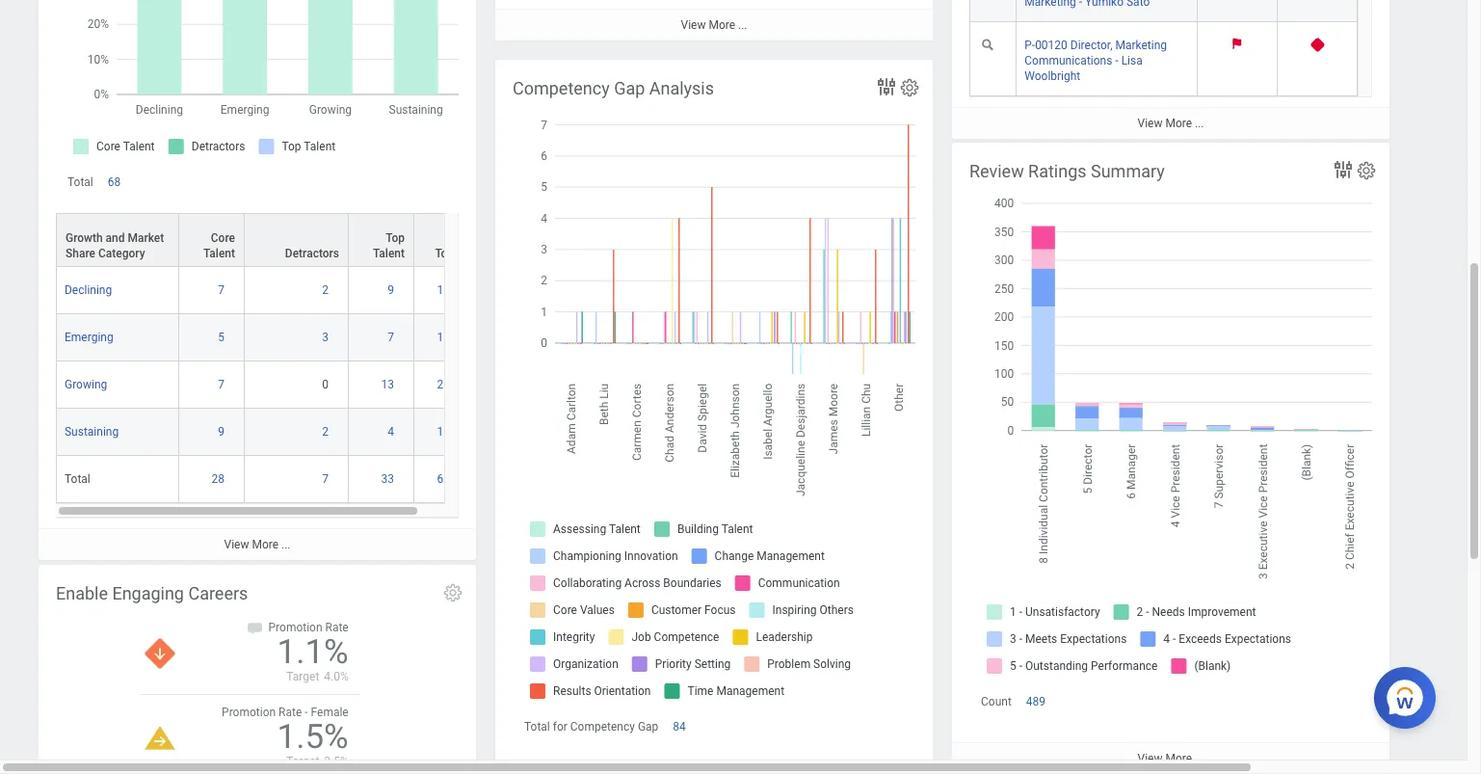 Task type: describe. For each thing, give the bounding box(es) containing it.
more inside succession plans at risk element
[[1166, 117, 1193, 130]]

7 down core talent
[[218, 284, 225, 297]]

configure enable engaging careers image
[[443, 582, 464, 604]]

1.5% target 2.5%
[[277, 718, 349, 769]]

growth
[[66, 232, 103, 245]]

sustaining
[[65, 425, 119, 439]]

7 button up 13 button at the left of the page
[[388, 330, 397, 345]]

3 cell from the left
[[1279, 0, 1359, 22]]

15 for 4
[[437, 425, 450, 439]]

1.1% target 4.0%
[[277, 633, 349, 684]]

- inside enable engaging careers 'element'
[[305, 706, 308, 719]]

18 button
[[437, 283, 453, 298]]

competency gap analysis
[[513, 78, 714, 98]]

growth and market share category column header
[[56, 213, 179, 268]]

0 vertical spatial competency
[[513, 78, 610, 98]]

marketing
[[1116, 38, 1168, 52]]

1 vertical spatial competency
[[571, 720, 635, 734]]

emerging link
[[65, 327, 113, 344]]

configure competency gap analysis image
[[900, 77, 921, 98]]

68 for 68 button to the bottom
[[437, 473, 450, 486]]

2.5%
[[324, 755, 349, 769]]

enable
[[56, 583, 108, 604]]

1.1%
[[277, 633, 349, 672]]

7 button down core talent
[[218, 283, 228, 298]]

row containing growing
[[56, 362, 470, 409]]

top talent
[[373, 232, 405, 261]]

2 for 4
[[322, 425, 329, 439]]

total for competency gap
[[524, 720, 659, 734]]

more inside "review ratings summary" element
[[1166, 752, 1193, 766]]

489
[[1027, 695, 1046, 709]]

review ratings summary
[[970, 161, 1165, 181]]

28 button
[[212, 472, 228, 487]]

growth and market share category
[[66, 232, 164, 261]]

... inside "review ratings summary" element
[[1196, 752, 1205, 766]]

68 for the leftmost 68 button
[[108, 176, 121, 189]]

sustaining link
[[65, 422, 119, 439]]

analysis
[[650, 78, 714, 98]]

00120
[[1036, 38, 1068, 52]]

row containing sustaining
[[56, 409, 470, 456]]

0 vertical spatial gap
[[614, 78, 645, 98]]

configure and view chart data image
[[875, 75, 899, 98]]

5
[[218, 331, 225, 344]]

4 button
[[388, 424, 397, 440]]

total up growth
[[67, 176, 93, 189]]

4
[[388, 425, 394, 439]]

promotion rate
[[269, 621, 349, 634]]

row containing growth and market share category
[[56, 213, 470, 268]]

female
[[311, 706, 349, 719]]

enable engaging careers
[[56, 583, 248, 604]]

ratings
[[1029, 161, 1087, 181]]

detractors
[[285, 247, 339, 261]]

row containing declining
[[56, 267, 470, 315]]

20
[[437, 378, 450, 392]]

enable engaging careers element
[[39, 565, 476, 774]]

core talent
[[203, 232, 235, 261]]

configure and view chart data image
[[1332, 158, 1356, 181]]

total inside competency gap analysis "element"
[[524, 720, 550, 734]]

row inside succession plans at risk element
[[970, 0, 1359, 22]]

director,
[[1071, 38, 1113, 52]]

p-
[[1025, 38, 1036, 52]]

13 button
[[381, 377, 397, 393]]

competency gap analysis element
[[496, 60, 933, 774]]

20 button
[[437, 377, 453, 393]]

total button
[[415, 214, 470, 266]]

view more ... inside "review ratings summary" element
[[1138, 752, 1205, 766]]

2 button for 9
[[322, 283, 332, 298]]

more inside talent by market share / growth element
[[252, 538, 279, 552]]

target for 1.1%
[[287, 670, 319, 684]]

18
[[437, 284, 450, 297]]

3
[[322, 331, 329, 344]]

row containing emerging
[[56, 315, 470, 362]]

... inside succession plans at risk element
[[1196, 117, 1205, 130]]

total down sustaining
[[65, 473, 90, 486]]

15 button for 7
[[437, 330, 453, 345]]

2 for 9
[[322, 284, 329, 297]]

total element
[[65, 469, 90, 486]]

row containing total
[[56, 456, 470, 504]]

489 button
[[1027, 694, 1049, 710]]



Task type: vqa. For each thing, say whether or not it's contained in the screenshot.
'Core' at the left
yes



Task type: locate. For each thing, give the bounding box(es) containing it.
share
[[66, 247, 95, 261]]

0 vertical spatial 2 button
[[322, 283, 332, 298]]

68 button up and
[[108, 175, 124, 190]]

target left the 2.5%
[[287, 755, 319, 769]]

target left 4.0%
[[287, 670, 319, 684]]

p-00120 director, marketing communications - lisa woolbright row
[[970, 22, 1359, 96]]

2 button down detractors
[[322, 283, 332, 298]]

p-00120 director, marketing communications - lisa woolbright
[[1025, 38, 1168, 83]]

33 button
[[381, 472, 397, 487]]

- inside p-00120 director, marketing communications - lisa woolbright
[[1116, 54, 1119, 67]]

target
[[287, 670, 319, 684], [287, 755, 319, 769]]

7 left 33
[[322, 473, 329, 486]]

13
[[381, 378, 394, 392]]

0 vertical spatial promotion
[[269, 621, 323, 634]]

... inside talent by market share / growth element
[[282, 538, 291, 552]]

talent down top
[[373, 247, 405, 261]]

total inside popup button
[[435, 247, 461, 261]]

68
[[108, 176, 121, 189], [437, 473, 450, 486]]

view more ... inside talent by market share / growth element
[[224, 538, 291, 552]]

top talent column header
[[349, 213, 415, 268]]

1 vertical spatial 15
[[437, 425, 450, 439]]

15 down "18" button on the left of the page
[[437, 331, 450, 344]]

rate for promotion rate - female
[[279, 706, 302, 719]]

promotion for promotion rate - female
[[222, 706, 276, 719]]

2 talent from the left
[[373, 247, 405, 261]]

15 for 7
[[437, 331, 450, 344]]

core talent button
[[179, 214, 244, 266]]

2 15 button from the top
[[437, 424, 453, 440]]

core
[[211, 232, 235, 245]]

declining link
[[65, 280, 112, 297]]

0 vertical spatial 15 button
[[437, 330, 453, 345]]

2
[[322, 284, 329, 297], [322, 425, 329, 439]]

cell
[[970, 0, 1017, 22], [1199, 0, 1279, 22], [1279, 0, 1359, 22]]

p-00120 director, marketing communications - lisa woolbright link
[[1025, 34, 1168, 83]]

1.5%
[[277, 718, 349, 757]]

1 vertical spatial 2
[[322, 425, 329, 439]]

competency
[[513, 78, 610, 98], [571, 720, 635, 734]]

0 horizontal spatial 9 button
[[218, 424, 228, 440]]

3 button
[[322, 330, 332, 345]]

7 button
[[218, 283, 228, 298], [388, 330, 397, 345], [218, 377, 228, 393], [322, 472, 332, 487]]

growing
[[65, 378, 107, 392]]

0 horizontal spatial rate
[[279, 706, 302, 719]]

1 target from the top
[[287, 670, 319, 684]]

7 button down the 5 button
[[218, 377, 228, 393]]

1 horizontal spatial 68
[[437, 473, 450, 486]]

1 cell from the left
[[970, 0, 1017, 22]]

1 horizontal spatial -
[[1116, 54, 1119, 67]]

0
[[322, 378, 329, 392]]

1 talent from the left
[[203, 247, 235, 261]]

1 horizontal spatial 9
[[388, 284, 394, 297]]

target inside '1.1% target 4.0%'
[[287, 670, 319, 684]]

1 horizontal spatial talent
[[373, 247, 405, 261]]

0 horizontal spatial 68 button
[[108, 175, 124, 190]]

7 button left 33
[[322, 472, 332, 487]]

2 target from the top
[[287, 755, 319, 769]]

68 inside 'row'
[[437, 473, 450, 486]]

7 down the 5 button
[[218, 378, 225, 392]]

view more ... link
[[496, 9, 933, 40], [953, 107, 1390, 139], [39, 529, 476, 560], [953, 743, 1390, 774]]

talent
[[203, 247, 235, 261], [373, 247, 405, 261]]

0 vertical spatial 2
[[322, 284, 329, 297]]

view inside talent by market share / growth element
[[224, 538, 249, 552]]

7 up 13 button at the left of the page
[[388, 331, 394, 344]]

rate left female
[[279, 706, 302, 719]]

target for 1.5%
[[287, 755, 319, 769]]

2 2 button from the top
[[322, 424, 332, 440]]

1 vertical spatial 9
[[218, 425, 225, 439]]

68 button right 33 button
[[437, 472, 453, 487]]

9 button
[[388, 283, 397, 298], [218, 424, 228, 440]]

68 up and
[[108, 176, 121, 189]]

rate up 4.0%
[[325, 621, 349, 634]]

total
[[67, 176, 93, 189], [435, 247, 461, 261], [65, 473, 90, 486], [524, 720, 550, 734]]

detractors column header
[[245, 213, 349, 268]]

15 button for 4
[[437, 424, 453, 440]]

4.0%
[[324, 670, 349, 684]]

15
[[437, 331, 450, 344], [437, 425, 450, 439]]

woolbright
[[1025, 69, 1081, 83]]

0 vertical spatial 68
[[108, 176, 121, 189]]

1 vertical spatial -
[[305, 706, 308, 719]]

down bad image
[[145, 638, 176, 669]]

0 horizontal spatial -
[[305, 706, 308, 719]]

0 vertical spatial 15
[[437, 331, 450, 344]]

2 2 from the top
[[322, 425, 329, 439]]

1 vertical spatial gap
[[638, 720, 659, 734]]

top
[[386, 232, 405, 245]]

rate for promotion rate
[[325, 621, 349, 634]]

1 vertical spatial rate
[[279, 706, 302, 719]]

promotion rate - female
[[222, 706, 349, 719]]

7
[[218, 284, 225, 297], [388, 331, 394, 344], [218, 378, 225, 392], [322, 473, 329, 486]]

1 2 button from the top
[[322, 283, 332, 298]]

growth and market share category button
[[57, 214, 178, 266]]

careers
[[188, 583, 248, 604]]

2 down detractors
[[322, 284, 329, 297]]

0 vertical spatial target
[[287, 670, 319, 684]]

2 button for 4
[[322, 424, 332, 440]]

-
[[1116, 54, 1119, 67], [305, 706, 308, 719]]

15 button
[[437, 330, 453, 345], [437, 424, 453, 440]]

1 horizontal spatial 9 button
[[388, 283, 397, 298]]

2 down 0 button
[[322, 425, 329, 439]]

9 down top talent
[[388, 284, 394, 297]]

category
[[98, 247, 145, 261]]

68 button
[[108, 175, 124, 190], [437, 472, 453, 487]]

0 vertical spatial 68 button
[[108, 175, 124, 190]]

gap left 84
[[638, 720, 659, 734]]

0 button
[[322, 377, 332, 393]]

talent down core
[[203, 247, 235, 261]]

33
[[381, 473, 394, 486]]

and
[[106, 232, 125, 245]]

configure review ratings summary image
[[1357, 160, 1378, 181]]

review
[[970, 161, 1025, 181]]

review ratings summary element
[[953, 143, 1390, 774]]

5 button
[[218, 330, 228, 345]]

0 horizontal spatial 68
[[108, 176, 121, 189]]

emerging
[[65, 331, 113, 344]]

total left for
[[524, 720, 550, 734]]

1 2 from the top
[[322, 284, 329, 297]]

promotion
[[269, 621, 323, 634], [222, 706, 276, 719]]

1 vertical spatial 2 button
[[322, 424, 332, 440]]

view
[[681, 18, 706, 32], [1138, 117, 1163, 130], [224, 538, 249, 552], [1138, 752, 1163, 766]]

1 vertical spatial 68
[[437, 473, 450, 486]]

rate
[[325, 621, 349, 634], [279, 706, 302, 719]]

neutral warning image
[[145, 727, 176, 750]]

total up "18" button on the left of the page
[[435, 247, 461, 261]]

0 horizontal spatial 9
[[218, 425, 225, 439]]

- left female
[[305, 706, 308, 719]]

declining
[[65, 284, 112, 297]]

9 up 28 button
[[218, 425, 225, 439]]

detractors button
[[245, 214, 348, 266]]

1 vertical spatial promotion
[[222, 706, 276, 719]]

68 right 33 button
[[437, 473, 450, 486]]

15 button down 20 button
[[437, 424, 453, 440]]

succession plans at risk element
[[953, 0, 1390, 139]]

top talent button
[[349, 214, 414, 266]]

summary
[[1091, 161, 1165, 181]]

2 cell from the left
[[1199, 0, 1279, 22]]

2 button
[[322, 283, 332, 298], [322, 424, 332, 440]]

2 button down 0 button
[[322, 424, 332, 440]]

growing link
[[65, 374, 107, 392]]

market
[[128, 232, 164, 245]]

84 button
[[673, 719, 689, 735]]

promotion for promotion rate
[[269, 621, 323, 634]]

1 vertical spatial 9 button
[[218, 424, 228, 440]]

0 horizontal spatial talent
[[203, 247, 235, 261]]

view inside succession plans at risk element
[[1138, 117, 1163, 130]]

...
[[739, 18, 748, 32], [1196, 117, 1205, 130], [282, 538, 291, 552], [1196, 752, 1205, 766]]

84
[[673, 720, 686, 734]]

0 vertical spatial -
[[1116, 54, 1119, 67]]

1 horizontal spatial rate
[[325, 621, 349, 634]]

9
[[388, 284, 394, 297], [218, 425, 225, 439]]

view more ... inside succession plans at risk element
[[1138, 117, 1205, 130]]

row
[[970, 0, 1359, 22], [56, 213, 470, 268], [56, 267, 470, 315], [56, 315, 470, 362], [56, 362, 470, 409], [56, 409, 470, 456], [56, 456, 470, 504]]

for
[[553, 720, 568, 734]]

0 vertical spatial 9
[[388, 284, 394, 297]]

communications
[[1025, 54, 1113, 67]]

gap
[[614, 78, 645, 98], [638, 720, 659, 734]]

9 button down top talent
[[388, 283, 397, 298]]

15 button up 20
[[437, 330, 453, 345]]

talent for top
[[373, 247, 405, 261]]

core talent column header
[[179, 213, 245, 268]]

1 vertical spatial 68 button
[[437, 472, 453, 487]]

lisa
[[1122, 54, 1143, 67]]

view more ...
[[681, 18, 748, 32], [1138, 117, 1205, 130], [224, 538, 291, 552], [1138, 752, 1205, 766]]

target inside 1.5% target 2.5%
[[287, 755, 319, 769]]

2 15 from the top
[[437, 425, 450, 439]]

9 button up 28 button
[[218, 424, 228, 440]]

talent by market share / growth element
[[39, 0, 476, 560]]

count
[[981, 695, 1012, 709]]

15 down 20 button
[[437, 425, 450, 439]]

1 vertical spatial 15 button
[[437, 424, 453, 440]]

engaging
[[112, 583, 184, 604]]

more
[[709, 18, 736, 32], [1166, 117, 1193, 130], [252, 538, 279, 552], [1166, 752, 1193, 766]]

0 vertical spatial rate
[[325, 621, 349, 634]]

1 15 from the top
[[437, 331, 450, 344]]

- left lisa
[[1116, 54, 1119, 67]]

0 vertical spatial 9 button
[[388, 283, 397, 298]]

1 vertical spatial target
[[287, 755, 319, 769]]

gap left analysis
[[614, 78, 645, 98]]

28
[[212, 473, 225, 486]]

talent for core
[[203, 247, 235, 261]]

1 15 button from the top
[[437, 330, 453, 345]]

1 horizontal spatial 68 button
[[437, 472, 453, 487]]



